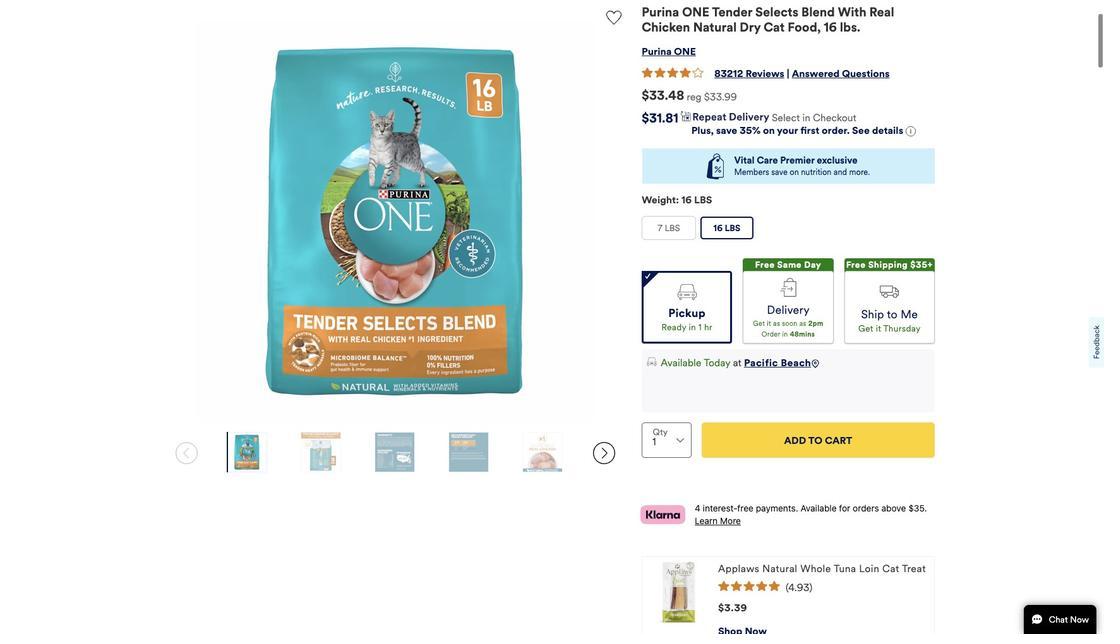 Task type: locate. For each thing, give the bounding box(es) containing it.
1 horizontal spatial in
[[782, 330, 788, 339]]

$35+ down same
[[777, 274, 800, 284]]

purina one tender selects blend with real chicken natural dry cat food, 16 lbs. - thumbnail-5 image
[[523, 432, 563, 473]]

16 inside purina one tender selects blend with real chicken natural dry cat food, 16 lbs.
[[824, 20, 837, 36]]

save down repeat delivery logo
[[716, 125, 737, 137]]

icon delivery pin image
[[811, 359, 820, 368]]

in up first
[[803, 112, 811, 124]]

purina up purina one link
[[642, 5, 679, 20]]

available left for at the bottom of the page
[[801, 503, 837, 514]]

1 vertical spatial 16
[[682, 194, 692, 206]]

0 vertical spatial $35+
[[911, 260, 933, 270]]

0 vertical spatial 16
[[824, 20, 837, 36]]

payments.
[[756, 503, 798, 514]]

)
[[810, 582, 813, 594]]

option group containing delivery
[[642, 258, 935, 344]]

members
[[734, 168, 769, 178]]

it inside delivery get it as soon as 2pm order in 48mins
[[767, 320, 771, 328]]

one down chicken
[[674, 46, 696, 58]]

2 vertical spatial 16
[[714, 223, 723, 234]]

1 horizontal spatial 16
[[714, 223, 723, 234]]

at
[[733, 357, 742, 369]]

0 horizontal spatial it
[[767, 320, 771, 328]]

care
[[757, 155, 778, 166]]

$31.81
[[642, 111, 678, 126]]

1 horizontal spatial on
[[790, 168, 799, 178]]

weight
[[642, 194, 676, 206]]

details
[[872, 125, 904, 137]]

beach
[[781, 357, 811, 369]]

1 option group from the top
[[642, 216, 935, 245]]

2 arrow container image from the left
[[593, 442, 615, 464]]

get
[[753, 320, 765, 328], [859, 324, 874, 334]]

0 horizontal spatial arrow container button
[[169, 432, 204, 474]]

add to cart button
[[702, 423, 935, 458]]

7 lbs
[[658, 223, 680, 234]]

1 horizontal spatial free
[[846, 260, 866, 270]]

1 horizontal spatial get
[[859, 324, 874, 334]]

it up order
[[767, 320, 771, 328]]

1 vertical spatial one
[[674, 46, 696, 58]]

lbs inside "option"
[[725, 223, 741, 234]]

real
[[870, 5, 895, 20]]

1 free from the left
[[755, 260, 775, 270]]

0 vertical spatial icon pickup store image
[[678, 284, 697, 300]]

16 right 7 lbs in the right top of the page
[[714, 223, 723, 234]]

0 horizontal spatial on
[[763, 125, 775, 137]]

free inside free same day $35+
[[755, 260, 775, 270]]

save
[[716, 125, 737, 137], [772, 168, 788, 178]]

more
[[720, 516, 741, 526]]

icon pickup store image for pickup
[[678, 284, 697, 300]]

7
[[658, 223, 663, 234]]

pickup ready in 1 hr
[[662, 306, 713, 333]]

add
[[784, 434, 806, 446]]

free for delivery
[[755, 260, 775, 270]]

( 4.93 )
[[786, 582, 813, 594]]

one inside purina one tender selects blend with real chicken natural dry cat food, 16 lbs.
[[682, 5, 710, 20]]

purina one tender selects blend with real chicken natural dry cat food, 16 lbs.
[[642, 5, 895, 36]]

4 interest-free payments. available for orders above $35. learn more
[[695, 503, 927, 526]]

48mins
[[790, 330, 815, 339]]

1 vertical spatial option group
[[642, 258, 935, 344]]

16 right :
[[682, 194, 692, 206]]

0 horizontal spatial $35+
[[777, 274, 800, 284]]

in left 1
[[689, 322, 696, 333]]

hr
[[704, 322, 713, 333]]

1 purina from the top
[[642, 5, 679, 20]]

icon pickup store image inside delivery-method-pickup-ready in 1 hr radio
[[678, 284, 697, 300]]

ship to me get it thursday
[[859, 308, 921, 334]]

0 horizontal spatial save
[[716, 125, 737, 137]]

16
[[824, 20, 837, 36], [682, 194, 692, 206], [714, 223, 723, 234]]

0 horizontal spatial as
[[773, 320, 780, 328]]

:
[[676, 194, 679, 206]]

purina for purina one
[[642, 46, 672, 58]]

in
[[803, 112, 811, 124], [689, 322, 696, 333], [782, 330, 788, 339]]

it
[[767, 320, 771, 328], [876, 324, 881, 334]]

as
[[773, 320, 780, 328], [800, 320, 807, 328]]

1 horizontal spatial icon pickup store image
[[678, 284, 697, 300]]

0 horizontal spatial in
[[689, 322, 696, 333]]

1 arrow container button from the left
[[169, 432, 204, 474]]

1 vertical spatial icon pickup store image
[[647, 356, 657, 368]]

2 free from the left
[[846, 260, 866, 270]]

questions
[[842, 68, 890, 80]]

2 arrow container button from the left
[[587, 432, 622, 474]]

arrow container image
[[176, 442, 198, 464], [593, 442, 615, 464]]

delivery get it as soon as 2pm order in 48mins
[[753, 303, 824, 339]]

as up order
[[773, 320, 780, 328]]

arrow container image left purina one tender selects blend with real chicken natural dry cat food, 16 lbs. - thumbnail-1
[[176, 442, 198, 464]]

save inside vital care premier exclusive members save on nutrition and more.
[[772, 168, 788, 178]]

icon carat down image
[[677, 438, 684, 443]]

lbs inside radio
[[665, 223, 680, 234]]

with
[[838, 5, 867, 20]]

arrow container button right purina one tender selects blend with real chicken natural dry cat food, 16 lbs. - thumbnail-5
[[587, 432, 622, 474]]

available left today
[[661, 357, 702, 369]]

orders
[[853, 503, 879, 514]]

on down "premier"
[[790, 168, 799, 178]]

arrow container image right purina one tender selects blend with real chicken natural dry cat food, 16 lbs. - thumbnail-5
[[593, 442, 615, 464]]

as up 48mins
[[800, 320, 807, 328]]

to
[[887, 308, 898, 322]]

0 vertical spatial option group
[[642, 216, 935, 245]]

select
[[772, 112, 800, 124]]

0 vertical spatial purina
[[642, 5, 679, 20]]

83212 reviews | answered questions
[[715, 68, 890, 80]]

option group
[[642, 216, 935, 245], [642, 258, 935, 344]]

checkout
[[813, 112, 857, 124]]

2 horizontal spatial lbs
[[725, 223, 741, 234]]

0 horizontal spatial lbs
[[665, 223, 680, 234]]

purina one
[[642, 46, 696, 58]]

order
[[762, 330, 781, 339]]

lbs right 7
[[665, 223, 680, 234]]

icon pickup store image for available today
[[647, 356, 657, 368]]

selects
[[756, 5, 799, 20]]

on
[[763, 125, 775, 137], [790, 168, 799, 178]]

0 horizontal spatial arrow container image
[[176, 442, 198, 464]]

blend
[[802, 5, 835, 20]]

see
[[852, 125, 870, 137]]

one left tender
[[682, 5, 710, 20]]

1 vertical spatial available
[[801, 503, 837, 514]]

0 horizontal spatial icon pickup store image
[[647, 356, 657, 368]]

free left same
[[755, 260, 775, 270]]

first
[[801, 125, 820, 137]]

it down ship
[[876, 324, 881, 334]]

$35+ right shipping
[[911, 260, 933, 270]]

save down care
[[772, 168, 788, 178]]

reviews
[[746, 68, 785, 80]]

0 vertical spatial on
[[763, 125, 775, 137]]

interest-
[[703, 503, 738, 514]]

0 horizontal spatial available
[[661, 357, 702, 369]]

get up order
[[753, 320, 765, 328]]

2 horizontal spatial 16
[[824, 20, 837, 36]]

0 horizontal spatial free
[[755, 260, 775, 270]]

on left your
[[763, 125, 775, 137]]

1 vertical spatial on
[[790, 168, 799, 178]]

in down soon
[[782, 330, 788, 339]]

0 horizontal spatial 16
[[682, 194, 692, 206]]

1 horizontal spatial available
[[801, 503, 837, 514]]

lbs.
[[840, 20, 861, 36]]

lbs right :
[[694, 194, 712, 206]]

purina inside purina one tender selects blend with real chicken natural dry cat food, 16 lbs.
[[642, 5, 679, 20]]

1 horizontal spatial as
[[800, 320, 807, 328]]

arrow container button left purina one tender selects blend with real chicken natural dry cat food, 16 lbs. - thumbnail-1
[[169, 432, 204, 474]]

get down ship
[[859, 324, 874, 334]]

repeat delivery logo image
[[681, 111, 769, 123]]

1 horizontal spatial save
[[772, 168, 788, 178]]

free left shipping
[[846, 260, 866, 270]]

16 inside "option"
[[714, 223, 723, 234]]

arrow container button
[[169, 432, 204, 474], [587, 432, 622, 474]]

in inside delivery get it as soon as 2pm order in 48mins
[[782, 330, 788, 339]]

weight : 16 lbs
[[642, 194, 712, 206]]

1 vertical spatial $35+
[[777, 274, 800, 284]]

1 arrow container image from the left
[[176, 442, 198, 464]]

$33.48
[[642, 88, 684, 104]]

purina down chicken
[[642, 46, 672, 58]]

$35+
[[911, 260, 933, 270], [777, 274, 800, 284]]

available
[[661, 357, 702, 369], [801, 503, 837, 514]]

0 vertical spatial one
[[682, 5, 710, 20]]

on inside vital care premier exclusive members save on nutrition and more.
[[790, 168, 799, 178]]

ready
[[662, 322, 687, 333]]

1 vertical spatial purina
[[642, 46, 672, 58]]

icon pickup store image
[[678, 284, 697, 300], [647, 356, 657, 368]]

1 as from the left
[[773, 320, 780, 328]]

16 left lbs.
[[824, 20, 837, 36]]

same
[[777, 260, 802, 270]]

1 horizontal spatial it
[[876, 324, 881, 334]]

option group containing 7 lbs
[[642, 216, 935, 245]]

1 vertical spatial save
[[772, 168, 788, 178]]

0 horizontal spatial get
[[753, 320, 765, 328]]

delivery-method-Pickup-Ready in 1 hr radio
[[642, 271, 732, 344]]

dry
[[740, 20, 761, 36]]

day
[[804, 260, 822, 270]]

icon info 2 button
[[906, 126, 916, 139]]

2 purina from the top
[[642, 46, 672, 58]]

1 horizontal spatial arrow container image
[[593, 442, 615, 464]]

2pm
[[809, 320, 824, 328]]

$35+ inside free same day $35+
[[777, 274, 800, 284]]

2 option group from the top
[[642, 258, 935, 344]]

pacific
[[744, 357, 778, 369]]

1 horizontal spatial arrow container button
[[587, 432, 622, 474]]

lbs down members
[[725, 223, 741, 234]]

variation-7 LBS radio
[[643, 217, 696, 240]]



Task type: describe. For each thing, give the bounding box(es) containing it.
16 lbs
[[714, 223, 741, 234]]

purina one tender selects blend with real chicken natural dry cat food, 16 lbs. - thumbnail-3 image
[[375, 432, 414, 473]]

available today at pacific beach
[[661, 357, 811, 369]]

delivery
[[767, 303, 810, 317]]

thursday
[[884, 324, 921, 334]]

|
[[787, 68, 790, 80]]

to
[[809, 434, 823, 446]]

get inside ship to me get it thursday
[[859, 324, 874, 334]]

1 horizontal spatial lbs
[[694, 194, 712, 206]]

purina one tender selects blend with real chicken natural dry cat food, 16 lbs. - thumbnail-4 image
[[449, 432, 488, 473]]

available inside "4 interest-free payments. available for orders above $35. learn more"
[[801, 503, 837, 514]]

delivery-method-Delivery-[object Object] radio
[[743, 271, 834, 344]]

plus,
[[692, 125, 714, 137]]

get text from wcs image
[[906, 127, 916, 137]]

add to cart
[[784, 434, 853, 446]]

35%
[[740, 125, 761, 137]]

chicken
[[642, 20, 690, 36]]

get inside delivery get it as soon as 2pm order in 48mins
[[753, 320, 765, 328]]

one for purina one
[[674, 46, 696, 58]]

vital
[[734, 155, 755, 166]]

plus, save 35% on your first order. see details
[[692, 125, 904, 137]]

me
[[901, 308, 918, 322]]

order.
[[822, 125, 850, 137]]

4.93
[[789, 582, 810, 594]]

free same day $35+
[[755, 260, 822, 284]]

premier
[[780, 155, 815, 166]]

your
[[777, 125, 798, 137]]

nutrition
[[801, 168, 832, 178]]

free for ship to me
[[846, 260, 866, 270]]

one for purina one tender selects blend with real chicken natural dry cat food, 16 lbs.
[[682, 5, 710, 20]]

shipping
[[869, 260, 908, 270]]

osm klarna title image
[[641, 506, 686, 525]]

tender
[[712, 5, 753, 20]]

0 vertical spatial available
[[661, 357, 702, 369]]

$3.39
[[718, 602, 748, 614]]

purina one tender selects blend with real chicken natural dry cat food, 16 lbs. - thumbnail-2 image
[[301, 432, 340, 473]]

see details link
[[852, 125, 904, 137]]

delivery-method-Ship to Me-Get it Thursday radio
[[844, 271, 935, 344]]

lbs for 7 lbs
[[665, 223, 680, 234]]

soon
[[782, 320, 798, 328]]

above
[[882, 503, 906, 514]]

0 vertical spatial save
[[716, 125, 737, 137]]

vital care premier exclusive members save on nutrition and more.
[[734, 155, 870, 178]]

learn more button
[[695, 516, 741, 526]]

2 horizontal spatial in
[[803, 112, 811, 124]]

free shipping $35+
[[846, 260, 933, 270]]

$33.48 reg $33.99
[[642, 88, 737, 104]]

(
[[786, 582, 789, 594]]

variation-16 LBS radio
[[701, 217, 754, 240]]

icon check success 4 image
[[645, 273, 650, 279]]

cart
[[825, 434, 853, 446]]

today
[[704, 357, 731, 369]]

it inside ship to me get it thursday
[[876, 324, 881, 334]]

4
[[695, 503, 701, 514]]

ship
[[861, 308, 884, 322]]

for
[[839, 503, 851, 514]]

rating 4.93 out of 5 element
[[718, 581, 929, 594]]

2 as from the left
[[800, 320, 807, 328]]

purina for purina one tender selects blend with real chicken natural dry cat food, 16 lbs.
[[642, 5, 679, 20]]

learn
[[695, 516, 718, 526]]

1 horizontal spatial $35+
[[911, 260, 933, 270]]

and
[[834, 168, 847, 178]]

lbs for 16 lbs
[[725, 223, 741, 234]]

select in checkout
[[772, 112, 857, 124]]

1
[[699, 322, 702, 333]]

purina one tender selects blend with real chicken natural dry cat food, 16 lbs. - thumbnail-1 image
[[227, 432, 266, 473]]

natural
[[693, 20, 737, 36]]

free
[[738, 503, 754, 514]]

answered questions link
[[792, 68, 890, 80]]

pacific beach button
[[744, 356, 811, 371]]

pickup
[[669, 306, 706, 320]]

purina one link
[[642, 46, 696, 58]]

cat
[[764, 20, 785, 36]]

$33.99
[[704, 91, 737, 103]]

in inside "pickup ready in 1 hr"
[[689, 322, 696, 333]]

more.
[[849, 168, 870, 178]]

$35.
[[909, 503, 927, 514]]

purina one tender selects blend with real chicken natural dry cat food, 16 lbs. - carousel image #1 image
[[195, 20, 596, 422]]

83212
[[715, 68, 743, 80]]

reg
[[687, 91, 702, 103]]

answered
[[792, 68, 840, 80]]

exclusive
[[817, 155, 858, 166]]

food,
[[788, 20, 821, 36]]



Task type: vqa. For each thing, say whether or not it's contained in the screenshot.
the independently
no



